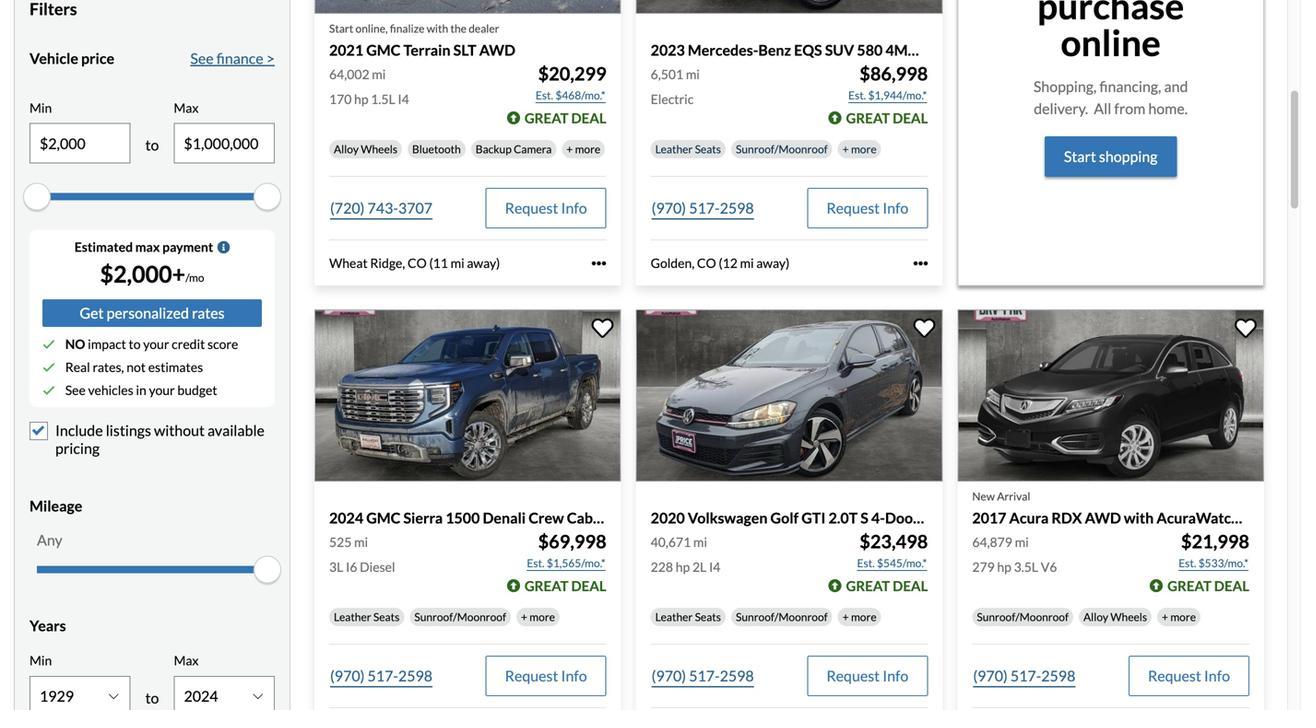 Task type: vqa. For each thing, say whether or not it's contained in the screenshot.
the top GMC
yes



Task type: locate. For each thing, give the bounding box(es) containing it.
est. for $21,998
[[1179, 557, 1196, 570]]

start inside start online, finalize with the dealer 2021 gmc terrain slt awd
[[329, 22, 353, 35]]

mi right 525
[[354, 535, 368, 551]]

1 horizontal spatial alloy wheels
[[1083, 611, 1147, 624]]

request info button for $23,498
[[807, 657, 928, 697]]

2 horizontal spatial hp
[[997, 560, 1011, 575]]

away) right (11
[[467, 256, 500, 271]]

2 away) from the left
[[756, 256, 790, 271]]

0 vertical spatial i4
[[398, 91, 409, 107]]

deal for $21,998
[[1214, 578, 1249, 595]]

(970) 517-2598 button for $23,498
[[651, 657, 755, 697]]

mi for $69,998
[[354, 535, 368, 551]]

mi inside 64,879 mi 279 hp 3.5l v6
[[1015, 535, 1029, 551]]

your right in
[[149, 383, 175, 398]]

(11
[[429, 256, 448, 271]]

hp for $23,498
[[676, 560, 690, 575]]

$1,944/mo.*
[[868, 89, 927, 102]]

min down vehicle
[[30, 100, 52, 116]]

1 gmc from the top
[[366, 41, 401, 59]]

1 vertical spatial min
[[30, 653, 52, 669]]

$21,998 est. $533/mo.*
[[1179, 531, 1249, 570]]

ridge,
[[370, 256, 405, 271]]

est. $468/mo.* button
[[535, 86, 606, 105]]

start left shopping
[[1064, 148, 1096, 166]]

mileage
[[30, 497, 82, 515]]

mi up 3.5l
[[1015, 535, 1029, 551]]

info for $69,998
[[561, 668, 587, 686]]

dark iron blue metallic 2020 volkswagen golf gti 2.0t s 4-door fwd hatchback front-wheel drive 7-speed automatic image
[[636, 310, 943, 482]]

leather down i6
[[334, 611, 371, 624]]

estimated max payment
[[74, 239, 213, 255]]

0 horizontal spatial with
[[427, 22, 448, 35]]

leather down electric
[[655, 143, 693, 156]]

golf
[[770, 509, 799, 527]]

/mo
[[185, 271, 204, 285]]

info circle image
[[217, 241, 230, 254]]

ellipsis h image for wheat ridge, co (11 mi away)
[[592, 256, 606, 271]]

1 vertical spatial your
[[149, 383, 175, 398]]

sunroof/moonroof for $86,998
[[736, 143, 828, 156]]

crystal black pearl 2017 acura rdx awd with acurawatch plus package suv / crossover all-wheel drive automatic image
[[957, 310, 1264, 482]]

deal down $533/mo.*
[[1214, 578, 1249, 595]]

deal down $1,565/mo.*
[[571, 578, 606, 595]]

hp left 2l
[[676, 560, 690, 575]]

great deal down the est. $545/mo.* button
[[846, 578, 928, 595]]

1 vertical spatial wheels
[[1110, 611, 1147, 624]]

1 vertical spatial with
[[1124, 509, 1154, 527]]

3l
[[329, 560, 343, 575]]

see left finance
[[190, 49, 214, 67]]

0 vertical spatial min
[[30, 100, 52, 116]]

0 vertical spatial your
[[143, 337, 169, 352]]

max up max text field
[[174, 100, 199, 116]]

mi for $21,998
[[1015, 535, 1029, 551]]

1 min from the top
[[30, 100, 52, 116]]

0 horizontal spatial start
[[329, 22, 353, 35]]

more down est. $1,944/mo.* button on the right of the page
[[851, 143, 877, 156]]

i4 for $23,498
[[709, 560, 720, 575]]

1 vertical spatial check image
[[42, 384, 55, 397]]

+ for $86,998
[[842, 143, 849, 156]]

mi right 6,501
[[686, 67, 700, 82]]

check image up check icon
[[42, 338, 55, 351]]

with left acurawatch
[[1124, 509, 1154, 527]]

1 horizontal spatial away)
[[756, 256, 790, 271]]

0 vertical spatial see
[[190, 49, 214, 67]]

0 vertical spatial check image
[[42, 338, 55, 351]]

awd right rdx
[[1085, 509, 1121, 527]]

1 vertical spatial alloy
[[1083, 611, 1108, 624]]

leather for $86,998
[[655, 143, 693, 156]]

see for see vehicles in your budget
[[65, 383, 86, 398]]

i4
[[398, 91, 409, 107], [709, 560, 720, 575]]

(970) 517-2598 button for $69,998
[[329, 657, 433, 697]]

2598 for $23,498
[[720, 668, 754, 686]]

awd down dealer
[[479, 41, 515, 59]]

great down est. $1,565/mo.* button
[[524, 578, 569, 595]]

awd right 4matic
[[943, 41, 979, 59]]

great deal down est. $533/mo.* button
[[1167, 578, 1249, 595]]

0 horizontal spatial co
[[408, 256, 427, 271]]

min
[[30, 100, 52, 116], [30, 653, 52, 669]]

1 horizontal spatial co
[[697, 256, 716, 271]]

co left the (12
[[697, 256, 716, 271]]

info for $86,998
[[883, 199, 909, 217]]

0 horizontal spatial i4
[[398, 91, 409, 107]]

not
[[127, 360, 146, 375]]

hp inside 64,002 mi 170 hp 1.5l i4
[[354, 91, 368, 107]]

eqs
[[794, 41, 822, 59]]

leather seats for $23,498
[[655, 611, 721, 624]]

1 horizontal spatial hp
[[676, 560, 690, 575]]

i4 right 2l
[[709, 560, 720, 575]]

2 ellipsis h image from the left
[[913, 256, 928, 271]]

$2,000+ /mo
[[100, 261, 204, 288]]

leather for $23,498
[[655, 611, 693, 624]]

2598 for $86,998
[[720, 199, 754, 217]]

seats for $86,998
[[695, 143, 721, 156]]

+ more for $69,998
[[521, 611, 555, 624]]

great for $21,998
[[1167, 578, 1211, 595]]

1 vertical spatial gmc
[[366, 509, 401, 527]]

leather
[[655, 143, 693, 156], [334, 611, 371, 624], [655, 611, 693, 624]]

0 vertical spatial start
[[329, 22, 353, 35]]

from
[[1114, 100, 1145, 118]]

request info button for $69,998
[[486, 657, 606, 697]]

est. for $86,998
[[848, 89, 866, 102]]

hp right 279
[[997, 560, 1011, 575]]

great deal down est. $468/mo.* button
[[524, 110, 606, 127]]

1 vertical spatial i4
[[709, 560, 720, 575]]

awd inside new arrival 2017 acura rdx awd with acurawatch plus pack
[[1085, 509, 1121, 527]]

40,671 mi 228 hp 2l i4
[[651, 535, 720, 575]]

mi up 1.5l
[[372, 67, 386, 82]]

est. left $1,565/mo.*
[[527, 557, 545, 570]]

est. inside $23,498 est. $545/mo.*
[[857, 557, 875, 570]]

mi for $20,299
[[372, 67, 386, 82]]

(970) 517-2598
[[652, 199, 754, 217], [330, 668, 432, 686], [652, 668, 754, 686], [973, 668, 1075, 686]]

hp inside 64,879 mi 279 hp 3.5l v6
[[997, 560, 1011, 575]]

info
[[561, 199, 587, 217], [883, 199, 909, 217], [561, 668, 587, 686], [883, 668, 909, 686], [1204, 668, 1230, 686]]

est. inside $86,998 est. $1,944/mo.*
[[848, 89, 866, 102]]

+ more down the est. $545/mo.* button
[[842, 611, 877, 624]]

max
[[174, 100, 199, 116], [174, 653, 199, 669]]

shopping
[[1099, 148, 1158, 166]]

64,879
[[972, 535, 1012, 551]]

vehicle
[[30, 49, 78, 67]]

mi up 2l
[[693, 535, 707, 551]]

to up 'real rates, not estimates' on the left
[[129, 337, 141, 352]]

more down est. $1,565/mo.* button
[[530, 611, 555, 624]]

est. for $69,998
[[527, 557, 545, 570]]

seats down diesel
[[373, 611, 400, 624]]

without
[[154, 422, 205, 440]]

1 check image from the top
[[42, 338, 55, 351]]

great down est. $1,944/mo.* button on the right of the page
[[846, 110, 890, 127]]

seats down 2l
[[695, 611, 721, 624]]

seats down 6,501 mi electric
[[695, 143, 721, 156]]

2023
[[651, 41, 685, 59]]

gmc down online, on the top left
[[366, 41, 401, 59]]

see finance >
[[190, 49, 275, 67]]

great deal down est. $1,944/mo.* button on the right of the page
[[846, 110, 928, 127]]

info for $23,498
[[883, 668, 909, 686]]

2020
[[651, 509, 685, 527]]

leather seats down electric
[[655, 143, 721, 156]]

mi inside 6,501 mi electric
[[686, 67, 700, 82]]

228
[[651, 560, 673, 575]]

64,002
[[329, 67, 369, 82]]

1 horizontal spatial see
[[190, 49, 214, 67]]

deal down $545/mo.* at the right of the page
[[893, 578, 928, 595]]

517- for $86,998
[[689, 199, 720, 217]]

est. inside $20,299 est. $468/mo.*
[[536, 89, 553, 102]]

volkswagen
[[688, 509, 768, 527]]

(12
[[719, 256, 737, 271]]

525 mi 3l i6 diesel
[[329, 535, 395, 575]]

finance
[[216, 49, 263, 67]]

away)
[[467, 256, 500, 271], [756, 256, 790, 271]]

great for $69,998
[[524, 578, 569, 595]]

2 horizontal spatial awd
[[1085, 509, 1121, 527]]

1 vertical spatial see
[[65, 383, 86, 398]]

your for budget
[[149, 383, 175, 398]]

1 horizontal spatial start
[[1064, 148, 1096, 166]]

hp for $20,299
[[354, 91, 368, 107]]

1 horizontal spatial with
[[1124, 509, 1154, 527]]

(970) for $23,498
[[652, 668, 686, 686]]

request for $69,998
[[505, 668, 558, 686]]

Max text field
[[175, 124, 274, 163]]

electric
[[651, 91, 694, 107]]

great deal for $86,998
[[846, 110, 928, 127]]

ellipsis h image
[[592, 256, 606, 271], [913, 256, 928, 271]]

crew
[[529, 509, 564, 527]]

leather seats down 2l
[[655, 611, 721, 624]]

start for start online, finalize with the dealer 2021 gmc terrain slt awd
[[329, 22, 353, 35]]

1 co from the left
[[408, 256, 427, 271]]

great deal for $69,998
[[524, 578, 606, 595]]

and
[[1164, 78, 1188, 96]]

gmc inside start online, finalize with the dealer 2021 gmc terrain slt awd
[[366, 41, 401, 59]]

sunroof/moonroof
[[736, 143, 828, 156], [414, 611, 506, 624], [736, 611, 828, 624], [977, 611, 1069, 624]]

ellipsis h image for golden, co (12 mi away)
[[913, 256, 928, 271]]

denali
[[483, 509, 526, 527]]

great down est. $533/mo.* button
[[1167, 578, 1211, 595]]

+ more down est. $533/mo.* button
[[1162, 611, 1196, 624]]

$20,299
[[538, 63, 606, 85]]

$23,498
[[860, 531, 928, 553]]

0 horizontal spatial awd
[[479, 41, 515, 59]]

mileage button
[[30, 484, 275, 530]]

more down the est. $545/mo.* button
[[851, 611, 877, 624]]

deal
[[571, 110, 606, 127], [893, 110, 928, 127], [571, 578, 606, 595], [893, 578, 928, 595], [1214, 578, 1249, 595]]

i4 right 1.5l
[[398, 91, 409, 107]]

check image down check icon
[[42, 384, 55, 397]]

more for $86,998
[[851, 143, 877, 156]]

0 vertical spatial alloy
[[334, 143, 359, 156]]

door
[[885, 509, 919, 527]]

mi
[[372, 67, 386, 82], [686, 67, 700, 82], [451, 256, 464, 271], [740, 256, 754, 271], [354, 535, 368, 551], [693, 535, 707, 551], [1015, 535, 1029, 551]]

0 horizontal spatial wheels
[[361, 143, 397, 156]]

1 horizontal spatial alloy
[[1083, 611, 1108, 624]]

deal down $1,944/mo.* on the right of page
[[893, 110, 928, 127]]

estimates
[[148, 360, 203, 375]]

to left max text field
[[145, 136, 159, 154]]

2598 for $69,998
[[398, 668, 432, 686]]

0 horizontal spatial away)
[[467, 256, 500, 271]]

great down est. $468/mo.* button
[[524, 110, 569, 127]]

1 ellipsis h image from the left
[[592, 256, 606, 271]]

517- for $69,998
[[367, 668, 398, 686]]

check image
[[42, 338, 55, 351], [42, 384, 55, 397]]

1 horizontal spatial ellipsis h image
[[913, 256, 928, 271]]

away) right the (12
[[756, 256, 790, 271]]

start up 2021
[[329, 22, 353, 35]]

743-
[[367, 199, 398, 217]]

1 vertical spatial start
[[1064, 148, 1096, 166]]

backup camera
[[476, 143, 552, 156]]

+ more down est. $1,944/mo.* button on the right of the page
[[842, 143, 877, 156]]

get personalized rates
[[80, 304, 225, 322]]

0 vertical spatial gmc
[[366, 41, 401, 59]]

great for $20,299
[[524, 110, 569, 127]]

$20,299 est. $468/mo.*
[[536, 63, 606, 102]]

start inside start shopping button
[[1064, 148, 1096, 166]]

0 horizontal spatial alloy
[[334, 143, 359, 156]]

deal for $23,498
[[893, 578, 928, 595]]

2598
[[720, 199, 754, 217], [398, 668, 432, 686], [720, 668, 754, 686], [1041, 668, 1075, 686]]

est. down the $20,299
[[536, 89, 553, 102]]

see down real
[[65, 383, 86, 398]]

leather seats for $69,998
[[334, 611, 400, 624]]

est. left $1,944/mo.* on the right of page
[[848, 89, 866, 102]]

diesel
[[360, 560, 395, 575]]

40,671
[[651, 535, 691, 551]]

co left (11
[[408, 256, 427, 271]]

+ more right camera
[[566, 143, 600, 156]]

mi inside 64,002 mi 170 hp 1.5l i4
[[372, 67, 386, 82]]

hp inside 40,671 mi 228 hp 2l i4
[[676, 560, 690, 575]]

i4 inside 40,671 mi 228 hp 2l i4
[[709, 560, 720, 575]]

(970) 517-2598 button for $86,998
[[651, 188, 755, 229]]

great down the est. $545/mo.* button
[[846, 578, 890, 595]]

(970) for $69,998
[[330, 668, 365, 686]]

1 horizontal spatial wheels
[[1110, 611, 1147, 624]]

leather seats down diesel
[[334, 611, 400, 624]]

6,501
[[651, 67, 683, 82]]

0 horizontal spatial see
[[65, 383, 86, 398]]

$1,565/mo.*
[[547, 557, 605, 570]]

great deal for $20,299
[[524, 110, 606, 127]]

see finance > link
[[190, 47, 275, 69]]

i4 inside 64,002 mi 170 hp 1.5l i4
[[398, 91, 409, 107]]

request info
[[505, 199, 587, 217], [826, 199, 909, 217], [505, 668, 587, 686], [826, 668, 909, 686], [1148, 668, 1230, 686]]

(720) 743-3707
[[330, 199, 432, 217]]

2 gmc from the top
[[366, 509, 401, 527]]

alloy
[[334, 143, 359, 156], [1083, 611, 1108, 624]]

request for $23,498
[[826, 668, 880, 686]]

est. inside $69,998 est. $1,565/mo.*
[[527, 557, 545, 570]]

request info for $69,998
[[505, 668, 587, 686]]

request info for $86,998
[[826, 199, 909, 217]]

with
[[427, 22, 448, 35], [1124, 509, 1154, 527]]

+ more down est. $1,565/mo.* button
[[521, 611, 555, 624]]

0 horizontal spatial hp
[[354, 91, 368, 107]]

+ for $69,998
[[521, 611, 527, 624]]

great deal for $23,498
[[846, 578, 928, 595]]

1 vertical spatial alloy wheels
[[1083, 611, 1147, 624]]

est.
[[536, 89, 553, 102], [848, 89, 866, 102], [527, 557, 545, 570], [857, 557, 875, 570], [1179, 557, 1196, 570]]

with left the the
[[427, 22, 448, 35]]

great for $86,998
[[846, 110, 890, 127]]

$86,998
[[860, 63, 928, 85]]

517- for $23,498
[[689, 668, 720, 686]]

gmc
[[366, 41, 401, 59], [366, 509, 401, 527]]

your up estimates at the left bottom of the page
[[143, 337, 169, 352]]

1 horizontal spatial i4
[[709, 560, 720, 575]]

deal down $468/mo.*
[[571, 110, 606, 127]]

est. inside $21,998 est. $533/mo.*
[[1179, 557, 1196, 570]]

525
[[329, 535, 352, 551]]

(970) 517-2598 button
[[651, 188, 755, 229], [329, 657, 433, 697], [651, 657, 755, 697], [972, 657, 1076, 697]]

acurawatch
[[1156, 509, 1239, 527]]

$23,498 est. $545/mo.*
[[857, 531, 928, 570]]

hp right 170
[[354, 91, 368, 107]]

(970) 517-2598 for $23,498
[[652, 668, 754, 686]]

max down 'years' 'dropdown button'
[[174, 653, 199, 669]]

leather down "228"
[[655, 611, 693, 624]]

mi inside 525 mi 3l i6 diesel
[[354, 535, 368, 551]]

2024 gmc sierra 1500 denali crew cab 4wd
[[329, 509, 631, 527]]

wheels
[[361, 143, 397, 156], [1110, 611, 1147, 624]]

2024
[[329, 509, 363, 527]]

to down 'years' 'dropdown button'
[[145, 690, 159, 708]]

1 vertical spatial max
[[174, 653, 199, 669]]

0 vertical spatial max
[[174, 100, 199, 116]]

est. down $23,498
[[857, 557, 875, 570]]

mi inside 40,671 mi 228 hp 2l i4
[[693, 535, 707, 551]]

max
[[135, 239, 160, 255]]

0 vertical spatial to
[[145, 136, 159, 154]]

min down years
[[30, 653, 52, 669]]

0 vertical spatial with
[[427, 22, 448, 35]]

gmc right 2024
[[366, 509, 401, 527]]

est. for $20,299
[[536, 89, 553, 102]]

leather seats
[[655, 143, 721, 156], [334, 611, 400, 624], [655, 611, 721, 624]]

0 horizontal spatial ellipsis h image
[[592, 256, 606, 271]]

0 horizontal spatial alloy wheels
[[334, 143, 397, 156]]

awd inside start online, finalize with the dealer 2021 gmc terrain slt awd
[[479, 41, 515, 59]]

est. down "$21,998"
[[1179, 557, 1196, 570]]

great deal down est. $1,565/mo.* button
[[524, 578, 606, 595]]



Task type: describe. For each thing, give the bounding box(es) containing it.
+ for $23,498
[[842, 611, 849, 624]]

quicksilver metallic 2021 gmc terrain slt awd suv / crossover four-wheel drive 9-speed automatic image
[[314, 0, 621, 14]]

leather for $69,998
[[334, 611, 371, 624]]

more for $23,498
[[851, 611, 877, 624]]

deal for $86,998
[[893, 110, 928, 127]]

great deal for $21,998
[[1167, 578, 1249, 595]]

suv
[[825, 41, 854, 59]]

2023 mercedes-benz eqs suv 580 4matic awd
[[651, 41, 979, 59]]

vehicle price
[[30, 49, 114, 67]]

home.
[[1148, 100, 1188, 118]]

see for see finance >
[[190, 49, 214, 67]]

i4 for $20,299
[[398, 91, 409, 107]]

$468/mo.*
[[555, 89, 605, 102]]

est. $1,565/mo.* button
[[526, 555, 606, 573]]

0 vertical spatial wheels
[[361, 143, 397, 156]]

(720)
[[330, 199, 365, 217]]

mercedes-
[[688, 41, 758, 59]]

+ more for $86,998
[[842, 143, 877, 156]]

est. $1,944/mo.* button
[[847, 86, 928, 105]]

2020 volkswagen golf gti 2.0t s 4-door fwd
[[651, 509, 957, 527]]

gti
[[801, 509, 826, 527]]

64,002 mi 170 hp 1.5l i4
[[329, 67, 409, 107]]

1 max from the top
[[174, 100, 199, 116]]

279
[[972, 560, 995, 575]]

request info for $23,498
[[826, 668, 909, 686]]

request for $86,998
[[826, 199, 880, 217]]

2 check image from the top
[[42, 384, 55, 397]]

s
[[860, 509, 868, 527]]

no impact to your credit score
[[65, 337, 238, 352]]

(970) for $86,998
[[652, 199, 686, 217]]

golden,
[[651, 256, 695, 271]]

downpour metallic 2024 gmc sierra 1500 denali crew cab 4wd pickup truck four-wheel drive automatic image
[[314, 310, 621, 482]]

wheat
[[329, 256, 368, 271]]

selenite grey metallic 2023 mercedes-benz eqs suv 580 4matic awd suv / crossover all-wheel drive automatic image
[[636, 0, 943, 14]]

more for $69,998
[[530, 611, 555, 624]]

available
[[208, 422, 265, 440]]

sierra
[[403, 509, 443, 527]]

1 away) from the left
[[467, 256, 500, 271]]

2 min from the top
[[30, 653, 52, 669]]

camera
[[514, 143, 552, 156]]

more down $468/mo.*
[[575, 143, 600, 156]]

any
[[37, 532, 62, 550]]

(970) 517-2598 for $69,998
[[330, 668, 432, 686]]

wheat ridge, co (11 mi away)
[[329, 256, 500, 271]]

with inside new arrival 2017 acura rdx awd with acurawatch plus pack
[[1124, 509, 1154, 527]]

get personalized rates button
[[42, 300, 262, 327]]

1.5l
[[371, 91, 395, 107]]

6,501 mi electric
[[651, 67, 700, 107]]

dealer
[[469, 22, 499, 35]]

est. $545/mo.* button
[[856, 555, 928, 573]]

acura
[[1009, 509, 1049, 527]]

$21,998
[[1181, 531, 1249, 553]]

1 horizontal spatial awd
[[943, 41, 979, 59]]

seats for $69,998
[[373, 611, 400, 624]]

est. for $23,498
[[857, 557, 875, 570]]

include listings without available pricing
[[55, 422, 265, 458]]

2 co from the left
[[697, 256, 716, 271]]

request info button for $86,998
[[807, 188, 928, 229]]

2 vertical spatial to
[[145, 690, 159, 708]]

leather seats for $86,998
[[655, 143, 721, 156]]

cab
[[567, 509, 593, 527]]

new
[[972, 490, 995, 503]]

hp for $21,998
[[997, 560, 1011, 575]]

more down est. $533/mo.* button
[[1170, 611, 1196, 624]]

>
[[266, 49, 275, 67]]

2l
[[692, 560, 707, 575]]

3707
[[398, 199, 432, 217]]

est. $533/mo.* button
[[1178, 555, 1249, 573]]

deal for $69,998
[[571, 578, 606, 595]]

sunroof/moonroof for $69,998
[[414, 611, 506, 624]]

get
[[80, 304, 104, 322]]

shopping,
[[1033, 78, 1097, 96]]

i6
[[346, 560, 357, 575]]

64,879 mi 279 hp 3.5l v6
[[972, 535, 1057, 575]]

4-
[[871, 509, 885, 527]]

great for $23,498
[[846, 578, 890, 595]]

payment
[[162, 239, 213, 255]]

v6
[[1041, 560, 1057, 575]]

see vehicles in your budget
[[65, 383, 217, 398]]

online,
[[355, 22, 388, 35]]

mi right the (12
[[740, 256, 754, 271]]

bluetooth
[[412, 143, 461, 156]]

start online, finalize with the dealer 2021 gmc terrain slt awd
[[329, 22, 515, 59]]

pricing
[[55, 440, 100, 458]]

with inside start online, finalize with the dealer 2021 gmc terrain slt awd
[[427, 22, 448, 35]]

+ more for $23,498
[[842, 611, 877, 624]]

start shopping
[[1064, 148, 1158, 166]]

personalized
[[107, 304, 189, 322]]

plus
[[1242, 509, 1270, 527]]

2021
[[329, 41, 363, 59]]

pack
[[1273, 509, 1301, 527]]

real
[[65, 360, 90, 375]]

2 max from the top
[[174, 653, 199, 669]]

deal for $20,299
[[571, 110, 606, 127]]

580
[[857, 41, 883, 59]]

financing,
[[1099, 78, 1161, 96]]

rates
[[192, 304, 225, 322]]

price
[[81, 49, 114, 67]]

$69,998 est. $1,565/mo.*
[[527, 531, 606, 570]]

1 vertical spatial to
[[129, 337, 141, 352]]

sunroof/moonroof for $23,498
[[736, 611, 828, 624]]

vehicles
[[88, 383, 133, 398]]

Min text field
[[30, 124, 130, 163]]

all
[[1094, 100, 1111, 118]]

$2,000+
[[100, 261, 185, 288]]

fwd
[[922, 509, 957, 527]]

rates,
[[93, 360, 124, 375]]

4wd
[[596, 509, 631, 527]]

shopping, financing, and delivery.  all from home.
[[1033, 78, 1188, 118]]

benz
[[758, 41, 791, 59]]

include
[[55, 422, 103, 440]]

start for start shopping
[[1064, 148, 1096, 166]]

your for credit
[[143, 337, 169, 352]]

mi for $86,998
[[686, 67, 700, 82]]

check image
[[42, 361, 55, 374]]

years
[[30, 617, 66, 635]]

$533/mo.*
[[1198, 557, 1248, 570]]

mi right (11
[[451, 256, 464, 271]]

years button
[[30, 604, 275, 650]]

no
[[65, 337, 85, 352]]

finalize
[[390, 22, 425, 35]]

0 vertical spatial alloy wheels
[[334, 143, 397, 156]]

new arrival 2017 acura rdx awd with acurawatch plus pack
[[972, 490, 1301, 527]]

(970) 517-2598 for $86,998
[[652, 199, 754, 217]]

$545/mo.*
[[877, 557, 927, 570]]

2017
[[972, 509, 1006, 527]]

mi for $23,498
[[693, 535, 707, 551]]

seats for $23,498
[[695, 611, 721, 624]]



